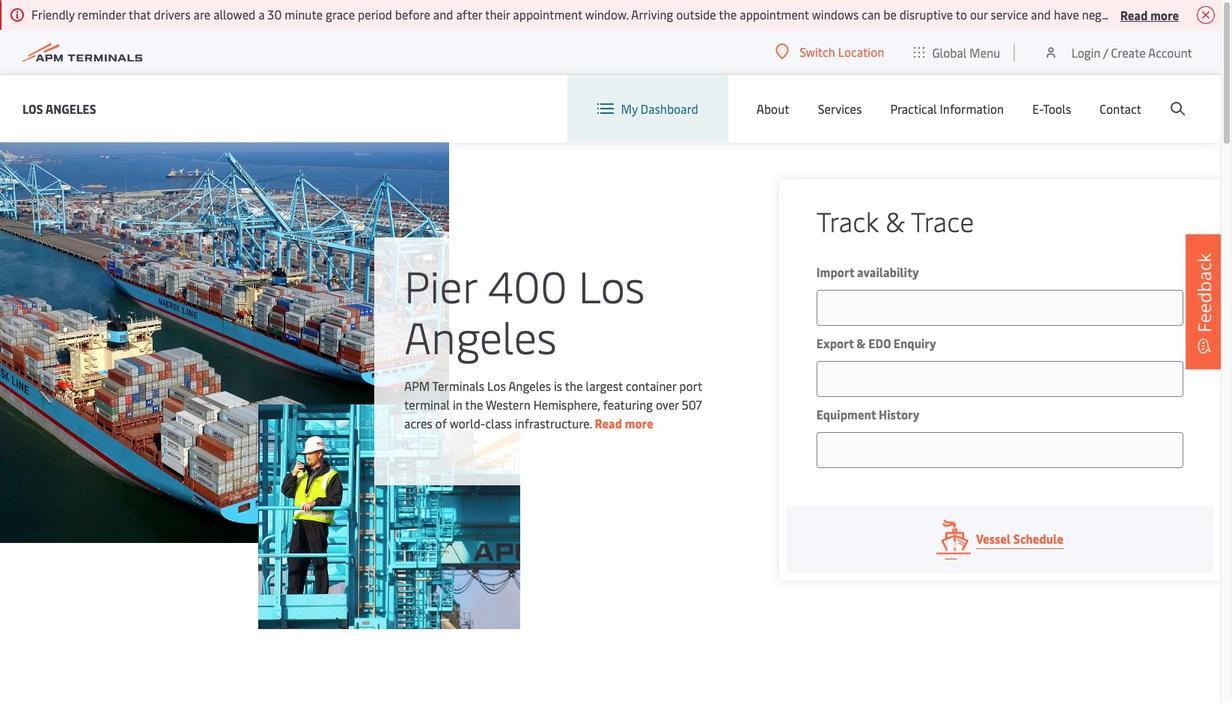 Task type: locate. For each thing, give the bounding box(es) containing it.
more
[[1151, 6, 1180, 23], [625, 415, 654, 431]]

2 horizontal spatial los
[[579, 255, 645, 315]]

0 horizontal spatial read more
[[595, 415, 654, 431]]

1 vertical spatial angeles
[[404, 306, 557, 366]]

service
[[991, 6, 1029, 22]]

&
[[886, 202, 905, 239], [857, 335, 866, 351]]

0 horizontal spatial los
[[22, 100, 43, 116]]

0 horizontal spatial the
[[465, 396, 483, 413]]

services
[[819, 100, 862, 117]]

menu
[[970, 44, 1001, 60]]

0 vertical spatial the
[[719, 6, 737, 22]]

read more
[[1121, 6, 1180, 23], [595, 415, 654, 431]]

practical information
[[891, 100, 1005, 117]]

0 horizontal spatial read
[[595, 415, 623, 431]]

1 vertical spatial los
[[579, 255, 645, 315]]

western
[[486, 396, 531, 413]]

switch location
[[800, 43, 885, 60]]

0 vertical spatial los
[[22, 100, 43, 116]]

los inside apm terminals los angeles is the largest container port terminal in the western hemisphere, featuring over 507 acres of world-class infrastructure.
[[488, 378, 506, 394]]

read more down featuring
[[595, 415, 654, 431]]

0 vertical spatial read more
[[1121, 6, 1180, 23]]

angeles inside the pier 400 los angeles
[[404, 306, 557, 366]]

1 horizontal spatial the
[[565, 378, 583, 394]]

import
[[817, 264, 855, 280]]

2 horizontal spatial the
[[719, 6, 737, 22]]

read for read more link
[[595, 415, 623, 431]]

angeles inside apm terminals los angeles is the largest container port terminal in the western hemisphere, featuring over 507 acres of world-class infrastructure.
[[509, 378, 551, 394]]

the
[[719, 6, 737, 22], [565, 378, 583, 394], [465, 396, 483, 413]]

1 horizontal spatial and
[[1032, 6, 1052, 22]]

los angeles link
[[22, 99, 96, 118]]

1 horizontal spatial more
[[1151, 6, 1180, 23]]

& left trace on the right top
[[886, 202, 905, 239]]

& for edo
[[857, 335, 866, 351]]

1 appointment from the left
[[513, 6, 583, 22]]

0 horizontal spatial and
[[434, 6, 454, 22]]

equipment history
[[817, 406, 920, 422]]

read more button
[[1121, 5, 1180, 24]]

appointment right their
[[513, 6, 583, 22]]

minute
[[285, 6, 323, 22]]

global
[[933, 44, 967, 60]]

2 vertical spatial angeles
[[509, 378, 551, 394]]

appointment up switch
[[740, 6, 810, 22]]

have
[[1055, 6, 1080, 22]]

my dashboard
[[622, 100, 699, 117]]

los
[[22, 100, 43, 116], [579, 255, 645, 315], [488, 378, 506, 394]]

the right is at the bottom
[[565, 378, 583, 394]]

0 horizontal spatial &
[[857, 335, 866, 351]]

angeles for apm
[[509, 378, 551, 394]]

1 and from the left
[[434, 6, 454, 22]]

and
[[434, 6, 454, 22], [1032, 6, 1052, 22]]

2 appointment from the left
[[740, 6, 810, 22]]

1 vertical spatial read
[[595, 415, 623, 431]]

login / create account link
[[1045, 30, 1193, 74]]

hemisphere,
[[534, 396, 601, 413]]

0 vertical spatial more
[[1151, 6, 1180, 23]]

drivers
[[154, 6, 191, 22], [1193, 6, 1230, 22]]

track & trace
[[817, 202, 975, 239]]

read more up login / create account
[[1121, 6, 1180, 23]]

los angeles
[[22, 100, 96, 116]]

w
[[1233, 6, 1233, 22]]

1 horizontal spatial &
[[886, 202, 905, 239]]

infrastructure.
[[515, 415, 592, 431]]

read more link
[[595, 415, 654, 431]]

1 horizontal spatial appointment
[[740, 6, 810, 22]]

2 vertical spatial los
[[488, 378, 506, 394]]

over
[[656, 396, 679, 413]]

1 vertical spatial the
[[565, 378, 583, 394]]

is
[[554, 378, 563, 394]]

export & edo enquiry
[[817, 335, 937, 351]]

1 horizontal spatial drivers
[[1193, 6, 1230, 22]]

the right in
[[465, 396, 483, 413]]

& left the "edo"
[[857, 335, 866, 351]]

allowed
[[214, 6, 256, 22]]

400
[[488, 255, 568, 315]]

1 vertical spatial &
[[857, 335, 866, 351]]

read up login / create account
[[1121, 6, 1149, 23]]

tools
[[1044, 100, 1072, 117]]

more inside button
[[1151, 6, 1180, 23]]

about
[[757, 100, 790, 117]]

to
[[956, 6, 968, 22]]

vessel schedule link
[[787, 506, 1214, 573]]

vessel schedule
[[977, 530, 1064, 547]]

1 horizontal spatial read
[[1121, 6, 1149, 23]]

read
[[1121, 6, 1149, 23], [595, 415, 623, 431]]

0 vertical spatial read
[[1121, 6, 1149, 23]]

on
[[1177, 6, 1190, 22]]

switch location button
[[776, 43, 885, 60]]

and left "have"
[[1032, 6, 1052, 22]]

before
[[395, 6, 431, 22]]

more up account
[[1151, 6, 1180, 23]]

1 horizontal spatial los
[[488, 378, 506, 394]]

track
[[817, 202, 879, 239]]

drivers left are
[[154, 6, 191, 22]]

los inside the pier 400 los angeles
[[579, 255, 645, 315]]

1 horizontal spatial read more
[[1121, 6, 1180, 23]]

1 vertical spatial more
[[625, 415, 654, 431]]

appointment
[[513, 6, 583, 22], [740, 6, 810, 22]]

services button
[[819, 75, 862, 142]]

impacts
[[1131, 6, 1174, 22]]

0 horizontal spatial more
[[625, 415, 654, 431]]

in
[[453, 396, 463, 413]]

login / create account
[[1072, 44, 1193, 60]]

1 vertical spatial read more
[[595, 415, 654, 431]]

0 horizontal spatial drivers
[[154, 6, 191, 22]]

more down featuring
[[625, 415, 654, 431]]

0 horizontal spatial appointment
[[513, 6, 583, 22]]

the right "outside"
[[719, 6, 737, 22]]

read down featuring
[[595, 415, 623, 431]]

0 vertical spatial angeles
[[45, 100, 96, 116]]

can
[[862, 6, 881, 22]]

and left after
[[434, 6, 454, 22]]

0 vertical spatial &
[[886, 202, 905, 239]]

drivers left w on the top right
[[1193, 6, 1230, 22]]

practical
[[891, 100, 938, 117]]

read more for read more link
[[595, 415, 654, 431]]

equipment
[[817, 406, 877, 422]]

read inside button
[[1121, 6, 1149, 23]]



Task type: describe. For each thing, give the bounding box(es) containing it.
vessel
[[977, 530, 1011, 547]]

pier 400 los angeles
[[404, 255, 645, 366]]

my dashboard button
[[598, 75, 699, 142]]

trace
[[912, 202, 975, 239]]

e-
[[1033, 100, 1044, 117]]

e-tools
[[1033, 100, 1072, 117]]

/
[[1104, 44, 1109, 60]]

port
[[680, 378, 703, 394]]

window.
[[586, 6, 629, 22]]

largest
[[586, 378, 623, 394]]

negative
[[1083, 6, 1128, 22]]

2 vertical spatial the
[[465, 396, 483, 413]]

angeles for pier
[[404, 306, 557, 366]]

schedule
[[1014, 530, 1064, 547]]

close alert image
[[1198, 6, 1216, 24]]

create
[[1112, 44, 1147, 60]]

friendly reminder that drivers are allowed a 30 minute grace period before and after their appointment window. arriving outside the appointment windows can be disruptive to our service and have negative impacts on drivers w
[[31, 6, 1233, 22]]

disruptive
[[900, 6, 954, 22]]

a
[[259, 6, 265, 22]]

location
[[839, 43, 885, 60]]

arriving
[[632, 6, 674, 22]]

that
[[129, 6, 151, 22]]

period
[[358, 6, 392, 22]]

reminder
[[78, 6, 126, 22]]

global menu button
[[900, 30, 1016, 75]]

are
[[194, 6, 211, 22]]

outside
[[677, 6, 717, 22]]

friendly
[[31, 6, 75, 22]]

e-tools button
[[1033, 75, 1072, 142]]

30
[[268, 6, 282, 22]]

world-
[[450, 415, 486, 431]]

account
[[1149, 44, 1193, 60]]

terminal
[[404, 396, 450, 413]]

practical information button
[[891, 75, 1005, 142]]

information
[[941, 100, 1005, 117]]

contact
[[1100, 100, 1142, 117]]

feedback button
[[1187, 234, 1224, 369]]

la secondary image
[[259, 404, 521, 629]]

more for read more link
[[625, 415, 654, 431]]

1 drivers from the left
[[154, 6, 191, 22]]

import availability
[[817, 264, 920, 280]]

acres
[[404, 415, 433, 431]]

enquiry
[[894, 335, 937, 351]]

of
[[436, 415, 447, 431]]

availability
[[858, 264, 920, 280]]

switch
[[800, 43, 836, 60]]

after
[[456, 6, 483, 22]]

edo
[[869, 335, 892, 351]]

los for apm terminals los angeles is the largest container port terminal in the western hemisphere, featuring over 507 acres of world-class infrastructure.
[[488, 378, 506, 394]]

grace
[[326, 6, 355, 22]]

2 and from the left
[[1032, 6, 1052, 22]]

2 drivers from the left
[[1193, 6, 1230, 22]]

read more for read more button
[[1121, 6, 1180, 23]]

read for read more button
[[1121, 6, 1149, 23]]

global menu
[[933, 44, 1001, 60]]

los angeles pier 400 image
[[0, 142, 449, 543]]

class
[[486, 415, 512, 431]]

feedback
[[1193, 253, 1217, 333]]

507
[[682, 396, 702, 413]]

los for pier 400 los angeles
[[579, 255, 645, 315]]

contact button
[[1100, 75, 1142, 142]]

our
[[971, 6, 989, 22]]

my
[[622, 100, 638, 117]]

login
[[1072, 44, 1101, 60]]

export
[[817, 335, 855, 351]]

windows
[[812, 6, 859, 22]]

terminals
[[433, 378, 485, 394]]

their
[[485, 6, 510, 22]]

featuring
[[604, 396, 653, 413]]

& for trace
[[886, 202, 905, 239]]

history
[[879, 406, 920, 422]]

more for read more button
[[1151, 6, 1180, 23]]

dashboard
[[641, 100, 699, 117]]

apm terminals los angeles is the largest container port terminal in the western hemisphere, featuring over 507 acres of world-class infrastructure.
[[404, 378, 703, 431]]

apm
[[404, 378, 430, 394]]

container
[[626, 378, 677, 394]]

be
[[884, 6, 897, 22]]

pier
[[404, 255, 477, 315]]

about button
[[757, 75, 790, 142]]



Task type: vqa. For each thing, say whether or not it's contained in the screenshot.
WWW.COSCO-USA.COM
no



